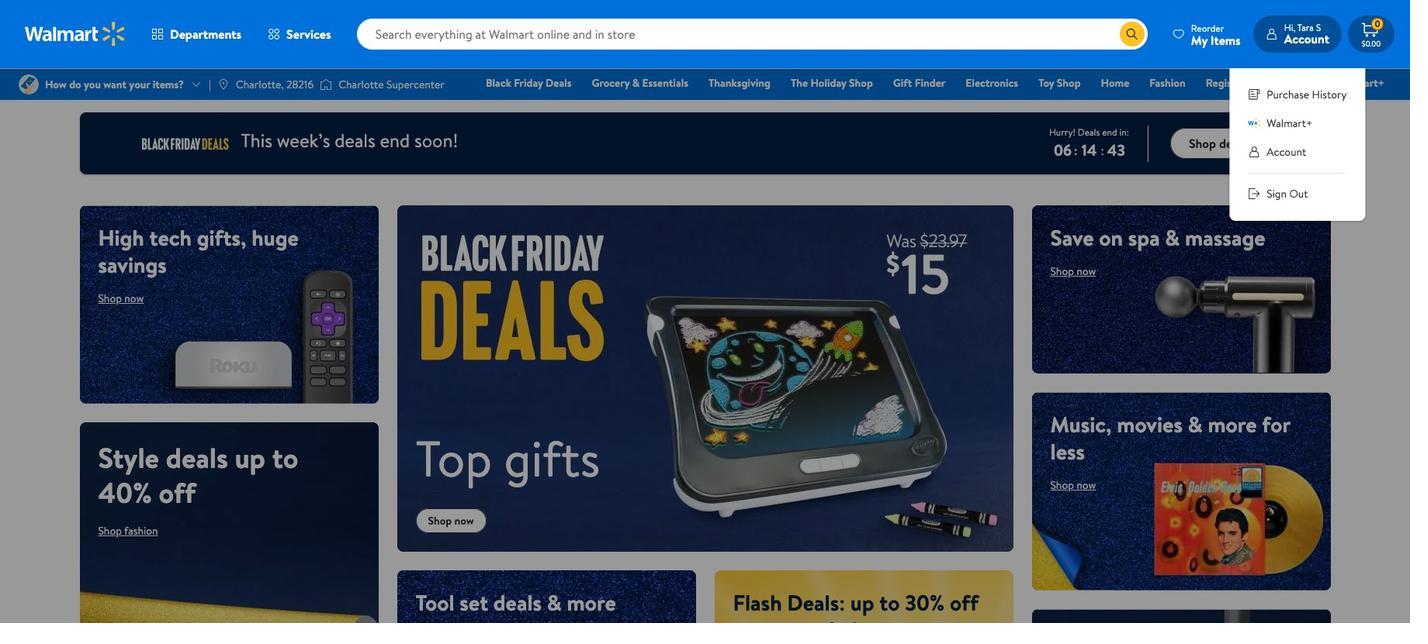 Task type: locate. For each thing, give the bounding box(es) containing it.
off for 30%
[[950, 588, 979, 618]]

1 horizontal spatial off
[[950, 588, 979, 618]]

black friday deals
[[486, 75, 572, 91]]

shop now link
[[1050, 264, 1096, 279], [98, 291, 144, 307], [1050, 478, 1096, 493], [416, 509, 486, 534]]

now down savings at the top of the page
[[124, 291, 144, 307]]

up
[[235, 439, 265, 478], [850, 588, 874, 618]]

deals up 14 at the top right of page
[[1078, 125, 1100, 139]]

end left in:
[[1102, 125, 1117, 139]]

0 horizontal spatial more
[[567, 588, 616, 618]]

0 horizontal spatial walmart+
[[1267, 116, 1313, 131]]

1 vertical spatial walmart+
[[1267, 116, 1313, 131]]

debit
[[1292, 75, 1318, 91]]

deals right "style"
[[166, 439, 228, 478]]

save on spa & massage
[[1050, 223, 1265, 253]]

to for deals:
[[880, 588, 900, 618]]

items
[[1211, 31, 1241, 49]]

now down the save
[[1077, 264, 1096, 279]]

style deals up to 40% off
[[98, 439, 298, 513]]

0 horizontal spatial up
[[235, 439, 265, 478]]

end
[[1102, 125, 1117, 139], [380, 127, 410, 154]]

shop down registry link
[[1189, 135, 1216, 152]]

0 horizontal spatial massage
[[733, 615, 813, 624]]

walmart+ down purchase
[[1267, 116, 1313, 131]]

one debit link
[[1259, 75, 1325, 92]]

electronics link
[[959, 75, 1025, 92]]

this
[[241, 127, 272, 154]]

shop down the save
[[1050, 264, 1074, 279]]

account up the sign out
[[1267, 144, 1306, 160]]

now
[[1077, 264, 1096, 279], [124, 291, 144, 307], [1077, 478, 1096, 493], [454, 513, 474, 529]]

1 vertical spatial deals
[[1078, 125, 1100, 139]]

grocery & essentials
[[592, 75, 688, 91]]

flash deals: up to 30% off massage chairs
[[733, 588, 979, 624]]

off right the 30%
[[950, 588, 979, 618]]

more
[[1208, 409, 1257, 440], [567, 588, 616, 618]]

hurry!
[[1049, 125, 1076, 139]]

chairs
[[819, 615, 875, 624]]

Search search field
[[357, 19, 1148, 50]]

gift finder link
[[886, 75, 952, 92]]

up for deals:
[[850, 588, 874, 618]]

1 vertical spatial massage
[[733, 615, 813, 624]]

to for deals
[[272, 439, 298, 478]]

0 vertical spatial massage
[[1185, 223, 1265, 253]]

& inside music, movies & more for less
[[1188, 409, 1203, 440]]

walmart+ down $0.00
[[1338, 75, 1385, 91]]

now for high
[[124, 291, 144, 307]]

0 horizontal spatial off
[[159, 474, 196, 513]]

up inside style deals up to 40% off
[[235, 439, 265, 478]]

off right the 40%
[[159, 474, 196, 513]]

shop right toy
[[1057, 75, 1081, 91]]

shop right holiday
[[849, 75, 873, 91]]

thanksgiving link
[[702, 75, 778, 92]]

walmart+ link down purchase history link
[[1248, 116, 1347, 132]]

1 horizontal spatial walmart+
[[1338, 75, 1385, 91]]

s
[[1316, 21, 1321, 34]]

deals right week's
[[335, 127, 375, 154]]

:
[[1074, 142, 1078, 159], [1101, 142, 1104, 159]]

one
[[1266, 75, 1289, 91]]

deals inside button
[[1219, 135, 1247, 152]]

shop now down savings at the top of the page
[[98, 291, 144, 307]]

up for deals
[[235, 439, 265, 478]]

less
[[1050, 437, 1085, 467]]

deals down registry link
[[1219, 135, 1247, 152]]

1 horizontal spatial more
[[1208, 409, 1257, 440]]

0 vertical spatial deals
[[546, 75, 572, 91]]

shop now link down less
[[1050, 478, 1096, 493]]

14
[[1082, 139, 1097, 160]]

walmart+ link
[[1331, 75, 1392, 92], [1248, 116, 1347, 132]]

walmart+ link down $0.00
[[1331, 75, 1392, 92]]

walmart image
[[25, 22, 126, 47]]

black friday deals link
[[479, 75, 579, 92]]

off inside flash deals: up to 30% off massage chairs
[[950, 588, 979, 618]]

tool
[[416, 588, 454, 618]]

shop now down the top
[[428, 513, 474, 529]]

end left soon! in the left of the page
[[380, 127, 410, 154]]

flash
[[733, 588, 782, 618]]

now for music,
[[1077, 478, 1096, 493]]

1 horizontal spatial deals
[[1078, 125, 1100, 139]]

more inside music, movies & more for less
[[1208, 409, 1257, 440]]

1 vertical spatial account
[[1267, 144, 1306, 160]]

0 vertical spatial up
[[235, 439, 265, 478]]

shop now for top gifts
[[428, 513, 474, 529]]

tool set deals & more
[[416, 588, 616, 618]]

shop down the top
[[428, 513, 452, 529]]

: right 06
[[1074, 142, 1078, 159]]

0 vertical spatial walmart+ link
[[1331, 75, 1392, 92]]

account up debit
[[1284, 30, 1329, 47]]

shop now for music, movies & more for less
[[1050, 478, 1096, 493]]

now down the top
[[454, 513, 474, 529]]

end inside hurry! deals end in: 06 : 14 : 43
[[1102, 125, 1117, 139]]

shop now for save on spa & massage
[[1050, 264, 1096, 279]]

tech
[[149, 223, 192, 253]]

deals
[[546, 75, 572, 91], [1078, 125, 1100, 139]]

shop now down the save
[[1050, 264, 1096, 279]]

out
[[1289, 186, 1308, 202]]

0 vertical spatial off
[[159, 474, 196, 513]]

account
[[1284, 30, 1329, 47], [1267, 144, 1306, 160]]

1 vertical spatial off
[[950, 588, 979, 618]]

0 horizontal spatial to
[[272, 439, 298, 478]]

0 vertical spatial to
[[272, 439, 298, 478]]

walmart+
[[1338, 75, 1385, 91], [1267, 116, 1313, 131]]

top gifts
[[416, 424, 600, 493]]

history
[[1312, 87, 1347, 102]]

0 horizontal spatial :
[[1074, 142, 1078, 159]]

shop
[[849, 75, 873, 91], [1057, 75, 1081, 91], [1189, 135, 1216, 152], [1050, 264, 1074, 279], [98, 291, 122, 307], [1050, 478, 1074, 493], [428, 513, 452, 529], [98, 524, 122, 539]]

shop now link for save on spa & massage
[[1050, 264, 1096, 279]]

sign out link
[[1248, 186, 1347, 203]]

deals right the friday
[[546, 75, 572, 91]]

shop now link down the save
[[1050, 264, 1096, 279]]

1 horizontal spatial end
[[1102, 125, 1117, 139]]

massage
[[1185, 223, 1265, 253], [733, 615, 813, 624]]

1 horizontal spatial up
[[850, 588, 874, 618]]

1 vertical spatial up
[[850, 588, 874, 618]]

: right 14 at the top right of page
[[1101, 142, 1104, 159]]

shop down savings at the top of the page
[[98, 291, 122, 307]]

shop now link for top gifts
[[416, 509, 486, 534]]

up inside flash deals: up to 30% off massage chairs
[[850, 588, 874, 618]]

purchase history link
[[1248, 87, 1347, 103]]

shop now link down savings at the top of the page
[[98, 291, 144, 307]]

now for save
[[1077, 264, 1096, 279]]

&
[[632, 75, 640, 91], [1165, 223, 1180, 253], [1188, 409, 1203, 440], [547, 588, 562, 618]]

fashion link
[[1143, 75, 1193, 92]]

to inside flash deals: up to 30% off massage chairs
[[880, 588, 900, 618]]

1 vertical spatial more
[[567, 588, 616, 618]]

savings
[[98, 250, 167, 280]]

off inside style deals up to 40% off
[[159, 474, 196, 513]]

to inside style deals up to 40% off
[[272, 439, 298, 478]]

off
[[159, 474, 196, 513], [950, 588, 979, 618]]

deals inside hurry! deals end in: 06 : 14 : 43
[[1078, 125, 1100, 139]]

0 vertical spatial more
[[1208, 409, 1257, 440]]

essentials
[[642, 75, 688, 91]]

the
[[791, 75, 808, 91]]

music,
[[1050, 409, 1112, 440]]

deals
[[335, 127, 375, 154], [1219, 135, 1247, 152], [166, 439, 228, 478], [493, 588, 542, 618]]

shop now down less
[[1050, 478, 1096, 493]]

account link
[[1248, 144, 1347, 161]]

0 vertical spatial walmart+
[[1338, 75, 1385, 91]]

shop inside 'link'
[[849, 75, 873, 91]]

1 vertical spatial to
[[880, 588, 900, 618]]

to
[[272, 439, 298, 478], [880, 588, 900, 618]]

now down less
[[1077, 478, 1096, 493]]

1 horizontal spatial :
[[1101, 142, 1104, 159]]

shop now link down the top
[[416, 509, 486, 534]]

1 horizontal spatial to
[[880, 588, 900, 618]]



Task type: vqa. For each thing, say whether or not it's contained in the screenshot.
first Bow from left
no



Task type: describe. For each thing, give the bounding box(es) containing it.
home
[[1101, 75, 1129, 91]]

deals:
[[787, 588, 845, 618]]

the holiday shop
[[791, 75, 873, 91]]

sign
[[1267, 186, 1287, 202]]

gifts,
[[197, 223, 246, 253]]

walmart+ image
[[1248, 117, 1261, 129]]

my
[[1191, 31, 1208, 49]]

shop fashion link
[[98, 524, 158, 539]]

30%
[[905, 588, 945, 618]]

shop fashion
[[98, 524, 158, 539]]

shop inside button
[[1189, 135, 1216, 152]]

grocery & essentials link
[[585, 75, 695, 92]]

hi, tara s account
[[1284, 21, 1329, 47]]

0 $0.00
[[1362, 17, 1381, 49]]

the holiday shop link
[[784, 75, 880, 92]]

40%
[[98, 474, 152, 513]]

in:
[[1119, 125, 1129, 139]]

holiday
[[811, 75, 847, 91]]

fashion
[[124, 524, 158, 539]]

search icon image
[[1126, 28, 1138, 40]]

registry
[[1206, 75, 1245, 91]]

departments
[[170, 26, 241, 43]]

tara
[[1298, 21, 1314, 34]]

now for top
[[454, 513, 474, 529]]

shop left the fashion
[[98, 524, 122, 539]]

0
[[1375, 17, 1380, 30]]

06
[[1054, 139, 1072, 160]]

gifts
[[504, 424, 600, 493]]

hurry! deals end in: 06 : 14 : 43
[[1049, 125, 1129, 160]]

0 horizontal spatial end
[[380, 127, 410, 154]]

hi,
[[1284, 21, 1296, 34]]

fashion
[[1150, 75, 1186, 91]]

save
[[1050, 223, 1094, 253]]

on
[[1099, 223, 1123, 253]]

$0.00
[[1362, 38, 1381, 49]]

week's
[[277, 127, 330, 154]]

home link
[[1094, 75, 1136, 92]]

grocery
[[592, 75, 630, 91]]

one debit
[[1266, 75, 1318, 91]]

black
[[486, 75, 511, 91]]

reorder
[[1191, 21, 1224, 35]]

toy
[[1039, 75, 1054, 91]]

shop now for high tech gifts, huge savings
[[98, 291, 144, 307]]

toy shop link
[[1032, 75, 1088, 92]]

shop now link for high tech gifts, huge savings
[[98, 291, 144, 307]]

off for 40%
[[159, 474, 196, 513]]

shop deals button
[[1170, 128, 1265, 159]]

soon!
[[414, 127, 458, 154]]

sign out
[[1267, 186, 1308, 202]]

finder
[[915, 75, 945, 91]]

massage inside flash deals: up to 30% off massage chairs
[[733, 615, 813, 624]]

deals inside style deals up to 40% off
[[166, 439, 228, 478]]

huge
[[252, 223, 299, 253]]

Walmart Site-Wide search field
[[357, 19, 1148, 50]]

style
[[98, 439, 159, 478]]

movies
[[1117, 409, 1183, 440]]

account inside 'link'
[[1267, 144, 1306, 160]]

gift
[[893, 75, 912, 91]]

thanksgiving
[[709, 75, 771, 91]]

registry link
[[1199, 75, 1252, 92]]

1 : from the left
[[1074, 142, 1078, 159]]

top
[[416, 424, 492, 493]]

friday
[[514, 75, 543, 91]]

music, movies & more for less
[[1050, 409, 1290, 467]]

& inside grocery & essentials link
[[632, 75, 640, 91]]

shop now link for music, movies & more for less
[[1050, 478, 1096, 493]]

shop deals
[[1189, 135, 1247, 152]]

set
[[460, 588, 488, 618]]

43
[[1107, 139, 1125, 160]]

shop inside 'link'
[[1057, 75, 1081, 91]]

toy shop
[[1039, 75, 1081, 91]]

2 : from the left
[[1101, 142, 1104, 159]]

electronics
[[966, 75, 1018, 91]]

purchase history
[[1267, 87, 1347, 102]]

high tech gifts, huge savings
[[98, 223, 299, 280]]

0 vertical spatial account
[[1284, 30, 1329, 47]]

purchase
[[1267, 87, 1309, 102]]

walmart plus logo image
[[142, 130, 229, 158]]

for
[[1262, 409, 1290, 440]]

shop down less
[[1050, 478, 1074, 493]]

services button
[[255, 16, 344, 53]]

services
[[286, 26, 331, 43]]

1 vertical spatial walmart+ link
[[1248, 116, 1347, 132]]

this week's deals end soon!
[[241, 127, 458, 154]]

0 horizontal spatial deals
[[546, 75, 572, 91]]

gift finder
[[893, 75, 945, 91]]

1 horizontal spatial massage
[[1185, 223, 1265, 253]]

departments button
[[138, 16, 255, 53]]

deals right set
[[493, 588, 542, 618]]

spa
[[1128, 223, 1160, 253]]

high
[[98, 223, 144, 253]]

reorder my items
[[1191, 21, 1241, 49]]



